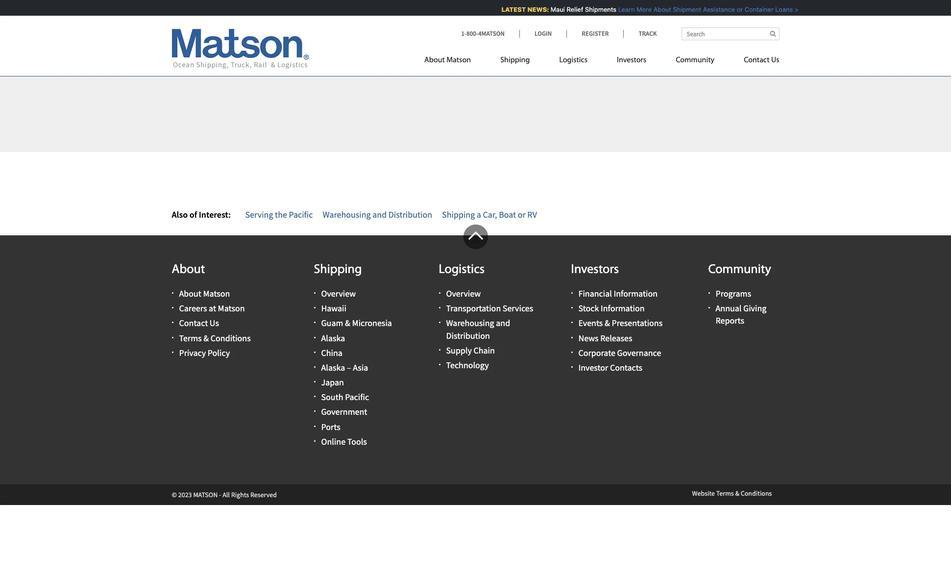 Task type: locate. For each thing, give the bounding box(es) containing it.
1 horizontal spatial overview
[[447, 288, 481, 299]]

programs
[[716, 288, 752, 299]]

1 horizontal spatial or
[[733, 5, 739, 13]]

hawaii
[[321, 303, 347, 314]]

community
[[676, 56, 715, 64], [709, 263, 772, 277]]

or left rv on the top right of the page
[[518, 209, 526, 220]]

transportation services link
[[447, 303, 534, 314]]

investor
[[579, 362, 609, 373]]

technology link
[[447, 359, 489, 371]]

car,
[[483, 209, 498, 220]]

& inside overview hawaii guam & micronesia alaska china alaska – asia japan south pacific government ports online tools
[[345, 317, 351, 329]]

community down the search search box
[[676, 56, 715, 64]]

serving the pacific
[[245, 209, 313, 220]]

matson for about matson
[[447, 56, 471, 64]]

matson inside the top menu navigation
[[447, 56, 471, 64]]

0 vertical spatial pacific
[[289, 209, 313, 220]]

0 vertical spatial shipping
[[501, 56, 530, 64]]

footer containing about
[[0, 225, 952, 505]]

1 horizontal spatial distribution
[[447, 330, 490, 341]]

1 vertical spatial alaska
[[321, 362, 345, 373]]

0 horizontal spatial and
[[373, 209, 387, 220]]

0 horizontal spatial warehousing
[[323, 209, 371, 220]]

0 vertical spatial warehousing
[[323, 209, 371, 220]]

information up events & presentations link
[[601, 303, 645, 314]]

0 vertical spatial conditions
[[211, 332, 251, 344]]

supply chain link
[[447, 345, 495, 356]]

terms right website
[[717, 489, 734, 498]]

overview hawaii guam & micronesia alaska china alaska – asia japan south pacific government ports online tools
[[321, 288, 392, 447]]

chain
[[474, 345, 495, 356]]

1 vertical spatial pacific
[[345, 392, 369, 403]]

learn
[[614, 5, 631, 13]]

0 horizontal spatial us
[[210, 317, 219, 329]]

0 horizontal spatial contact
[[179, 317, 208, 329]]

or left container
[[733, 5, 739, 13]]

overview link for logistics
[[447, 288, 481, 299]]

1 horizontal spatial logistics
[[560, 56, 588, 64]]

contact us link down the search icon
[[730, 51, 780, 72]]

1 vertical spatial warehousing and distribution link
[[447, 317, 511, 341]]

0 vertical spatial contact
[[745, 56, 770, 64]]

1 horizontal spatial overview link
[[447, 288, 481, 299]]

overview inside overview transportation services warehousing and distribution supply chain technology
[[447, 288, 481, 299]]

0 vertical spatial about matson link
[[425, 51, 486, 72]]

0 vertical spatial distribution
[[389, 209, 433, 220]]

logistics down register link
[[560, 56, 588, 64]]

register
[[582, 29, 609, 38]]

overview up transportation
[[447, 288, 481, 299]]

alaska up japan "link"
[[321, 362, 345, 373]]

asia
[[353, 362, 369, 373]]

login link
[[520, 29, 567, 38]]

interest:
[[199, 209, 231, 220]]

matson right the at
[[218, 303, 245, 314]]

overview for transportation
[[447, 288, 481, 299]]

information up stock information link
[[614, 288, 658, 299]]

serving the pacific link
[[245, 209, 313, 220]]

1 vertical spatial or
[[518, 209, 526, 220]]

1 horizontal spatial pacific
[[345, 392, 369, 403]]

0 horizontal spatial pacific
[[289, 209, 313, 220]]

shipping down "4matson"
[[501, 56, 530, 64]]

maui
[[546, 5, 561, 13]]

0 horizontal spatial or
[[518, 209, 526, 220]]

website terms & conditions link
[[693, 489, 773, 498]]

0 horizontal spatial shipping
[[314, 263, 362, 277]]

terms inside about matson careers at matson contact us terms & conditions privacy policy
[[179, 332, 202, 344]]

us inside about matson careers at matson contact us terms & conditions privacy policy
[[210, 317, 219, 329]]

investors down track link
[[617, 56, 647, 64]]

shipping link
[[486, 51, 545, 72]]

overview up hawaii
[[321, 288, 356, 299]]

overview link for shipping
[[321, 288, 356, 299]]

1 horizontal spatial contact us link
[[730, 51, 780, 72]]

matson up the at
[[203, 288, 230, 299]]

1 alaska from the top
[[321, 332, 345, 344]]

or
[[733, 5, 739, 13], [518, 209, 526, 220]]

investors up financial
[[572, 263, 620, 277]]

logistics
[[560, 56, 588, 64], [439, 263, 485, 277]]

0 horizontal spatial conditions
[[211, 332, 251, 344]]

footer
[[0, 225, 952, 505]]

shipping a car, boat or rv
[[442, 209, 538, 220]]

shipping left a
[[442, 209, 475, 220]]

boat
[[499, 209, 517, 220]]

contact us link down careers
[[179, 317, 219, 329]]

backtop image
[[464, 225, 488, 249]]

website
[[693, 489, 716, 498]]

tools
[[348, 436, 367, 447]]

us down the search icon
[[772, 56, 780, 64]]

1 vertical spatial logistics
[[439, 263, 485, 277]]

pacific
[[289, 209, 313, 220], [345, 392, 369, 403]]

about for about
[[172, 263, 205, 277]]

& right guam
[[345, 317, 351, 329]]

about
[[649, 5, 667, 13], [425, 56, 445, 64], [172, 263, 205, 277], [179, 288, 202, 299]]

pacific up government
[[345, 392, 369, 403]]

0 horizontal spatial logistics
[[439, 263, 485, 277]]

1-800-4matson link
[[462, 29, 520, 38]]

giving
[[744, 303, 767, 314]]

1 overview link from the left
[[321, 288, 356, 299]]

0 vertical spatial investors
[[617, 56, 647, 64]]

about matson link for careers at matson link on the left of the page
[[179, 288, 230, 299]]

investors inside the top menu navigation
[[617, 56, 647, 64]]

overview link
[[321, 288, 356, 299], [447, 288, 481, 299]]

about matson careers at matson contact us terms & conditions privacy policy
[[179, 288, 251, 358]]

about matson link for shipping link
[[425, 51, 486, 72]]

1 horizontal spatial contact
[[745, 56, 770, 64]]

contact down careers
[[179, 317, 208, 329]]

us up terms & conditions link
[[210, 317, 219, 329]]

–
[[347, 362, 351, 373]]

latest news: maui relief shipments learn more about shipment assistance or container loans >
[[497, 5, 795, 13]]

1-800-4matson
[[462, 29, 505, 38]]

terms
[[179, 332, 202, 344], [717, 489, 734, 498]]

conditions inside about matson careers at matson contact us terms & conditions privacy policy
[[211, 332, 251, 344]]

ports
[[321, 421, 341, 432]]

about for about matson careers at matson contact us terms & conditions privacy policy
[[179, 288, 202, 299]]

0 horizontal spatial warehousing and distribution link
[[323, 209, 433, 220]]

contact
[[745, 56, 770, 64], [179, 317, 208, 329]]

1 horizontal spatial shipping
[[442, 209, 475, 220]]

1 vertical spatial shipping
[[442, 209, 475, 220]]

events & presentations link
[[579, 317, 663, 329]]

investors
[[617, 56, 647, 64], [572, 263, 620, 277]]

investor contacts link
[[579, 362, 643, 373]]

a
[[477, 209, 482, 220]]

contact down the search search box
[[745, 56, 770, 64]]

financial information stock information events & presentations news releases corporate governance investor contacts
[[579, 288, 663, 373]]

conditions
[[211, 332, 251, 344], [741, 489, 773, 498]]

shipment
[[669, 5, 697, 13]]

1 vertical spatial about matson link
[[179, 288, 230, 299]]

corporate governance link
[[579, 347, 662, 358]]

0 vertical spatial community
[[676, 56, 715, 64]]

0 horizontal spatial overview link
[[321, 288, 356, 299]]

logistics down backtop image
[[439, 263, 485, 277]]

1 horizontal spatial warehousing
[[447, 317, 495, 329]]

overview link up hawaii
[[321, 288, 356, 299]]

2 overview link from the left
[[447, 288, 481, 299]]

0 horizontal spatial overview
[[321, 288, 356, 299]]

None search field
[[682, 27, 780, 40]]

0 horizontal spatial terms
[[179, 332, 202, 344]]

0 vertical spatial matson
[[447, 56, 471, 64]]

1 overview from the left
[[321, 288, 356, 299]]

1 vertical spatial us
[[210, 317, 219, 329]]

services
[[503, 303, 534, 314]]

about matson
[[425, 56, 471, 64]]

policy
[[208, 347, 230, 358]]

terms up "privacy"
[[179, 332, 202, 344]]

0 vertical spatial us
[[772, 56, 780, 64]]

1 horizontal spatial terms
[[717, 489, 734, 498]]

0 horizontal spatial distribution
[[389, 209, 433, 220]]

1 vertical spatial matson
[[203, 288, 230, 299]]

about inside the top menu navigation
[[425, 56, 445, 64]]

the
[[275, 209, 287, 220]]

contacts
[[611, 362, 643, 373]]

pacific inside overview hawaii guam & micronesia alaska china alaska – asia japan south pacific government ports online tools
[[345, 392, 369, 403]]

1 vertical spatial contact us link
[[179, 317, 219, 329]]

community inside the top menu navigation
[[676, 56, 715, 64]]

0 vertical spatial terms
[[179, 332, 202, 344]]

1 horizontal spatial and
[[496, 317, 511, 329]]

stock information link
[[579, 303, 645, 314]]

japan link
[[321, 377, 344, 388]]

1 vertical spatial warehousing
[[447, 317, 495, 329]]

rights
[[231, 490, 249, 499]]

1 vertical spatial distribution
[[447, 330, 490, 341]]

logistics inside footer
[[439, 263, 485, 277]]

investors inside footer
[[572, 263, 620, 277]]

© 2023 matson ‐ all rights reserved
[[172, 490, 277, 499]]

overview inside overview hawaii guam & micronesia alaska china alaska – asia japan south pacific government ports online tools
[[321, 288, 356, 299]]

governance
[[618, 347, 662, 358]]

shipping up hawaii
[[314, 263, 362, 277]]

& up privacy policy link
[[204, 332, 209, 344]]

1 vertical spatial and
[[496, 317, 511, 329]]

alaska down guam
[[321, 332, 345, 344]]

government
[[321, 406, 368, 418]]

4matson
[[479, 29, 505, 38]]

about matson link up careers at matson link on the left of the page
[[179, 288, 230, 299]]

& up news releases link
[[605, 317, 611, 329]]

1 vertical spatial contact
[[179, 317, 208, 329]]

community up programs link
[[709, 263, 772, 277]]

reserved
[[251, 490, 277, 499]]

2 horizontal spatial shipping
[[501, 56, 530, 64]]

matson
[[447, 56, 471, 64], [203, 288, 230, 299], [218, 303, 245, 314]]

events
[[579, 317, 603, 329]]

overview link up transportation
[[447, 288, 481, 299]]

logistics link
[[545, 51, 603, 72]]

contact us link
[[730, 51, 780, 72], [179, 317, 219, 329]]

1 horizontal spatial about matson link
[[425, 51, 486, 72]]

0 vertical spatial logistics
[[560, 56, 588, 64]]

micronesia
[[352, 317, 392, 329]]

track link
[[624, 29, 657, 38]]

matson down 1- at the top left of the page
[[447, 56, 471, 64]]

alaska
[[321, 332, 345, 344], [321, 362, 345, 373]]

1 vertical spatial conditions
[[741, 489, 773, 498]]

distribution inside overview transportation services warehousing and distribution supply chain technology
[[447, 330, 490, 341]]

1 vertical spatial investors
[[572, 263, 620, 277]]

0 horizontal spatial about matson link
[[179, 288, 230, 299]]

information
[[614, 288, 658, 299], [601, 303, 645, 314]]

1 vertical spatial information
[[601, 303, 645, 314]]

overview
[[321, 288, 356, 299], [447, 288, 481, 299]]

logistics inside the top menu navigation
[[560, 56, 588, 64]]

warehousing and distribution
[[323, 209, 433, 220]]

investors link
[[603, 51, 662, 72]]

& inside financial information stock information events & presentations news releases corporate governance investor contacts
[[605, 317, 611, 329]]

& inside about matson careers at matson contact us terms & conditions privacy policy
[[204, 332, 209, 344]]

about matson link down 1- at the top left of the page
[[425, 51, 486, 72]]

2 overview from the left
[[447, 288, 481, 299]]

about inside about matson careers at matson contact us terms & conditions privacy policy
[[179, 288, 202, 299]]

blue matson logo with ocean, shipping, truck, rail and logistics written beneath it. image
[[172, 29, 309, 69]]

supply
[[447, 345, 472, 356]]

1 horizontal spatial us
[[772, 56, 780, 64]]

pacific right the
[[289, 209, 313, 220]]

0 vertical spatial alaska
[[321, 332, 345, 344]]



Task type: vqa. For each thing, say whether or not it's contained in the screenshot.
Community link
yes



Task type: describe. For each thing, give the bounding box(es) containing it.
us inside the top menu navigation
[[772, 56, 780, 64]]

news:
[[523, 5, 545, 13]]

learn more about shipment assistance or container loans > link
[[614, 5, 795, 13]]

0 vertical spatial information
[[614, 288, 658, 299]]

0 vertical spatial or
[[733, 5, 739, 13]]

shipping inside the top menu navigation
[[501, 56, 530, 64]]

government link
[[321, 406, 368, 418]]

news releases link
[[579, 332, 633, 344]]

south pacific link
[[321, 392, 369, 403]]

‐
[[219, 490, 221, 499]]

website terms & conditions
[[693, 489, 773, 498]]

releases
[[601, 332, 633, 344]]

transportation
[[447, 303, 501, 314]]

alaska – asia link
[[321, 362, 369, 373]]

stock
[[579, 303, 600, 314]]

online tools link
[[321, 436, 367, 447]]

guam & micronesia link
[[321, 317, 392, 329]]

corporate
[[579, 347, 616, 358]]

financial
[[579, 288, 613, 299]]

programs link
[[716, 288, 752, 299]]

alaska link
[[321, 332, 345, 344]]

south
[[321, 392, 344, 403]]

more
[[632, 5, 648, 13]]

2 vertical spatial matson
[[218, 303, 245, 314]]

terms & conditions link
[[179, 332, 251, 344]]

technology
[[447, 359, 489, 371]]

careers
[[179, 303, 207, 314]]

overview transportation services warehousing and distribution supply chain technology
[[447, 288, 534, 371]]

top menu navigation
[[425, 51, 780, 72]]

register link
[[567, 29, 624, 38]]

login
[[535, 29, 552, 38]]

also of interest:
[[172, 209, 231, 220]]

1 vertical spatial community
[[709, 263, 772, 277]]

news
[[579, 332, 599, 344]]

relief
[[562, 5, 579, 13]]

& right website
[[736, 489, 740, 498]]

overview for hawaii
[[321, 288, 356, 299]]

1 horizontal spatial warehousing and distribution link
[[447, 317, 511, 341]]

programs annual giving reports
[[716, 288, 767, 326]]

2023 matson
[[178, 490, 218, 499]]

0 horizontal spatial contact us link
[[179, 317, 219, 329]]

search image
[[771, 30, 777, 37]]

1-
[[462, 29, 467, 38]]

800-
[[467, 29, 479, 38]]

2 alaska from the top
[[321, 362, 345, 373]]

online
[[321, 436, 346, 447]]

1 vertical spatial terms
[[717, 489, 734, 498]]

0 vertical spatial warehousing and distribution link
[[323, 209, 433, 220]]

china link
[[321, 347, 343, 358]]

annual
[[716, 303, 742, 314]]

contact inside the top menu navigation
[[745, 56, 770, 64]]

2 vertical spatial shipping
[[314, 263, 362, 277]]

china
[[321, 347, 343, 358]]

container
[[741, 5, 770, 13]]

all
[[223, 490, 230, 499]]

reports
[[716, 315, 745, 326]]

at
[[209, 303, 216, 314]]

japan
[[321, 377, 344, 388]]

about for about matson
[[425, 56, 445, 64]]

financial information link
[[579, 288, 658, 299]]

ports link
[[321, 421, 341, 432]]

matson for about matson careers at matson contact us terms & conditions privacy policy
[[203, 288, 230, 299]]

presentations
[[612, 317, 663, 329]]

annual giving reports link
[[716, 303, 767, 326]]

latest
[[497, 5, 522, 13]]

shipping a car, boat or rv link
[[442, 209, 538, 220]]

careers at matson link
[[179, 303, 245, 314]]

0 vertical spatial and
[[373, 209, 387, 220]]

guam
[[321, 317, 344, 329]]

rv
[[528, 209, 538, 220]]

hawaii link
[[321, 303, 347, 314]]

warehousing inside overview transportation services warehousing and distribution supply chain technology
[[447, 317, 495, 329]]

1 horizontal spatial conditions
[[741, 489, 773, 498]]

also
[[172, 209, 188, 220]]

of
[[190, 209, 197, 220]]

0 vertical spatial contact us link
[[730, 51, 780, 72]]

community link
[[662, 51, 730, 72]]

contact us
[[745, 56, 780, 64]]

serving
[[245, 209, 273, 220]]

assistance
[[699, 5, 731, 13]]

loans
[[771, 5, 789, 13]]

privacy policy link
[[179, 347, 230, 358]]

Search search field
[[682, 27, 780, 40]]

contact inside about matson careers at matson contact us terms & conditions privacy policy
[[179, 317, 208, 329]]

and inside overview transportation services warehousing and distribution supply chain technology
[[496, 317, 511, 329]]



